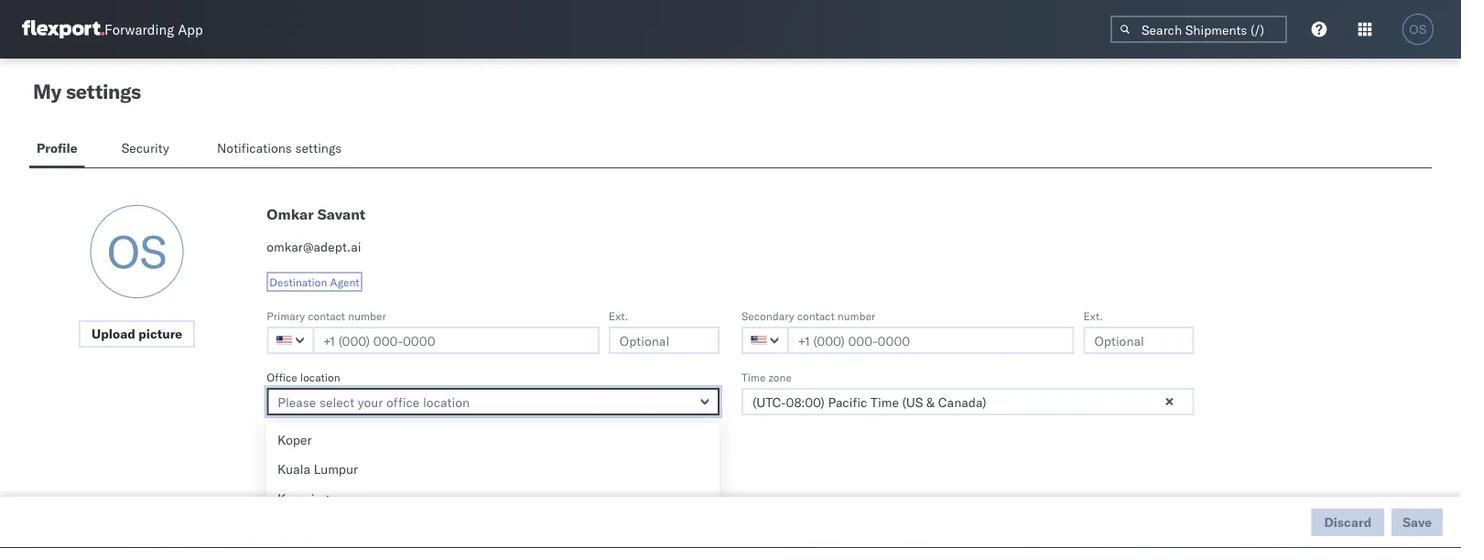 Task type: locate. For each thing, give the bounding box(es) containing it.
contact for primary
[[308, 309, 345, 323]]

primary contact number
[[267, 309, 386, 323]]

my settings
[[33, 79, 141, 104]]

security button
[[114, 132, 180, 168]]

settings right my
[[66, 79, 141, 104]]

security
[[121, 140, 169, 156]]

United States text field
[[267, 327, 314, 354], [742, 327, 789, 354]]

job title
[[267, 432, 306, 446]]

0 horizontal spatial contact
[[308, 309, 345, 323]]

os
[[1410, 22, 1427, 36], [107, 223, 167, 280]]

kuala lumpur
[[277, 462, 358, 478]]

picture
[[139, 326, 182, 342]]

office location
[[267, 370, 340, 384]]

united states text field down secondary
[[742, 327, 789, 354]]

contact down destination agent
[[308, 309, 345, 323]]

time
[[742, 370, 766, 384]]

0 vertical spatial os
[[1410, 22, 1427, 36]]

settings right notifications on the top left of page
[[295, 140, 342, 156]]

1 horizontal spatial os
[[1410, 22, 1427, 36]]

settings inside button
[[295, 140, 342, 156]]

2 ext. from the left
[[1084, 309, 1103, 323]]

1 vertical spatial settings
[[295, 140, 342, 156]]

lumpur
[[314, 462, 358, 478]]

1 ext. from the left
[[609, 309, 628, 323]]

number
[[348, 309, 386, 323], [838, 309, 876, 323]]

ext. for primary contact number
[[609, 309, 628, 323]]

Optional telephone field
[[609, 327, 720, 354]]

united states text field for primary
[[267, 327, 314, 354]]

2 united states text field from the left
[[742, 327, 789, 354]]

upload picture button
[[79, 321, 195, 348]]

notifications settings button
[[210, 132, 357, 168]]

contact
[[308, 309, 345, 323], [797, 309, 835, 323]]

1 horizontal spatial settings
[[295, 140, 342, 156]]

omkar savant
[[267, 205, 366, 223]]

0 vertical spatial settings
[[66, 79, 141, 104]]

koper
[[277, 432, 312, 448]]

1 horizontal spatial number
[[838, 309, 876, 323]]

omkar@adept.ai
[[267, 239, 361, 255]]

1 united states text field from the left
[[267, 327, 314, 354]]

upload picture
[[92, 326, 182, 342]]

forwarding
[[104, 21, 174, 38]]

flexport. image
[[22, 20, 104, 38]]

number down agent
[[348, 309, 386, 323]]

1 horizontal spatial united states text field
[[742, 327, 789, 354]]

upload
[[92, 326, 135, 342]]

2 number from the left
[[838, 309, 876, 323]]

Optional telephone field
[[1084, 327, 1195, 354]]

ext.
[[609, 309, 628, 323], [1084, 309, 1103, 323]]

number up +1 (000) 000-0000 phone field
[[838, 309, 876, 323]]

settings
[[66, 79, 141, 104], [295, 140, 342, 156]]

os button
[[1398, 8, 1440, 50]]

time zone
[[742, 370, 792, 384]]

0 horizontal spatial united states text field
[[267, 327, 314, 354]]

contact right secondary
[[797, 309, 835, 323]]

0 horizontal spatial os
[[107, 223, 167, 280]]

ext. for secondary contact number
[[1084, 309, 1103, 323]]

profile button
[[29, 132, 85, 168]]

number for secondary contact number
[[838, 309, 876, 323]]

0 horizontal spatial number
[[348, 309, 386, 323]]

1 horizontal spatial contact
[[797, 309, 835, 323]]

0 horizontal spatial settings
[[66, 79, 141, 104]]

1 contact from the left
[[308, 309, 345, 323]]

ext. up optional telephone field
[[1084, 309, 1103, 323]]

kolkata
[[277, 403, 322, 419]]

united states text field down "primary"
[[267, 327, 314, 354]]

2 contact from the left
[[797, 309, 835, 323]]

kunming
[[277, 491, 329, 507]]

my
[[33, 79, 61, 104]]

Please select your office location text field
[[267, 388, 720, 416]]

settings for notifications settings
[[295, 140, 342, 156]]

1 number from the left
[[348, 309, 386, 323]]

destination agent
[[270, 275, 359, 289]]

1 vertical spatial os
[[107, 223, 167, 280]]

0 horizontal spatial ext.
[[609, 309, 628, 323]]

agent
[[330, 275, 359, 289]]

secondary contact number
[[742, 309, 876, 323]]

ext. up optional phone field
[[609, 309, 628, 323]]

1 horizontal spatial ext.
[[1084, 309, 1103, 323]]



Task type: describe. For each thing, give the bounding box(es) containing it.
zone
[[769, 370, 792, 384]]

title
[[287, 432, 306, 446]]

app
[[178, 21, 203, 38]]

primary
[[267, 309, 305, 323]]

notifications settings
[[217, 140, 342, 156]]

(UTC-08:00) Pacific Time (US & Canada) text field
[[742, 388, 1195, 416]]

status
[[267, 493, 299, 507]]

contact for secondary
[[797, 309, 835, 323]]

forwarding app
[[104, 21, 203, 38]]

+1 (000) 000-0000 telephone field
[[313, 327, 600, 354]]

settings for my settings
[[66, 79, 141, 104]]

notifications
[[217, 140, 292, 156]]

location
[[300, 370, 340, 384]]

kuala
[[277, 462, 310, 478]]

Search Shipments (/) text field
[[1111, 16, 1288, 43]]

os inside "os" button
[[1410, 22, 1427, 36]]

savant
[[317, 205, 366, 223]]

number for primary contact number
[[348, 309, 386, 323]]

destination
[[270, 275, 327, 289]]

office
[[267, 370, 297, 384]]

profile
[[37, 140, 78, 156]]

+1 (000) 000-0000 telephone field
[[788, 327, 1075, 354]]

job
[[267, 432, 284, 446]]

forwarding app link
[[22, 20, 203, 38]]

Job title text field
[[267, 450, 720, 477]]

omkar
[[267, 205, 314, 223]]

united states text field for secondary
[[742, 327, 789, 354]]

secondary
[[742, 309, 795, 323]]



Task type: vqa. For each thing, say whether or not it's contained in the screenshot.
"documents"
no



